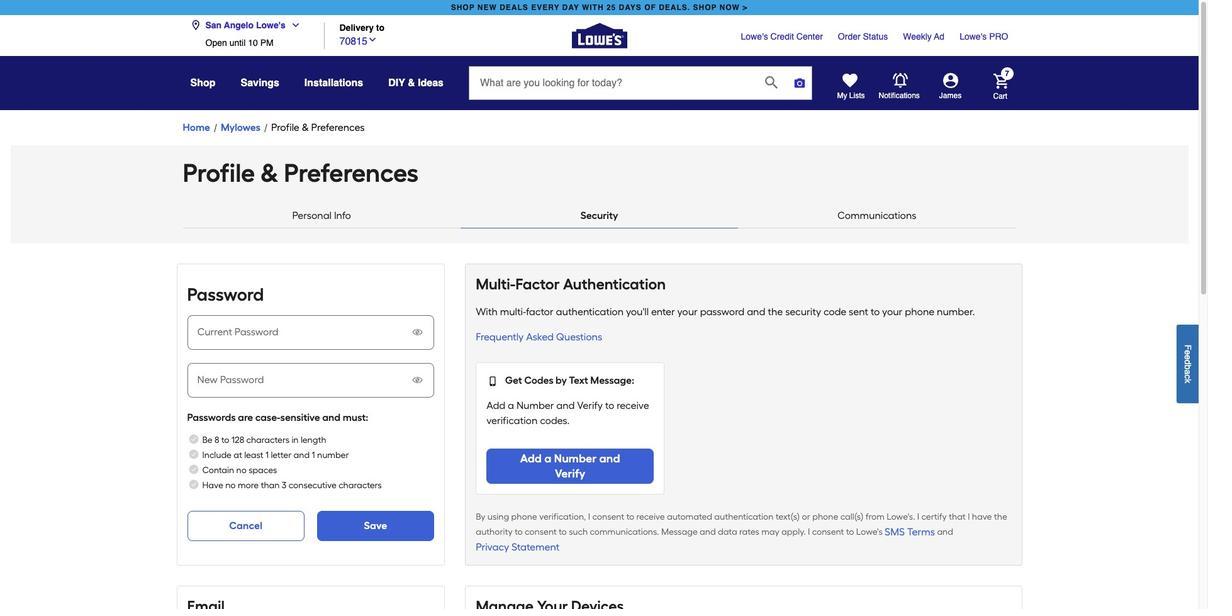 Task type: locate. For each thing, give the bounding box(es) containing it.
and left must:
[[322, 412, 341, 424]]

communications.
[[590, 527, 659, 538]]

0 vertical spatial profile
[[271, 121, 299, 133]]

check circle filled image down check circle filled icon
[[187, 478, 200, 491]]

1 vertical spatial number
[[554, 452, 597, 466]]

security
[[786, 306, 822, 318]]

0 horizontal spatial your
[[678, 306, 698, 318]]

order
[[838, 31, 861, 42]]

verify up verification,
[[555, 467, 586, 481]]

2 vertical spatial &
[[261, 158, 279, 188]]

and left data
[[700, 527, 716, 538]]

angelo
[[224, 20, 254, 30]]

chevron down image
[[286, 20, 301, 30], [368, 34, 378, 44]]

to inside add a number and verify to receive verification codes.
[[605, 400, 615, 412]]

2 vertical spatial check circle filled image
[[187, 478, 200, 491]]

a for add a number and verify
[[545, 452, 552, 466]]

shop left the now
[[693, 3, 717, 12]]

1 vertical spatial verify
[[555, 467, 586, 481]]

days
[[619, 3, 642, 12]]

authentication up questions
[[556, 306, 624, 318]]

to right 8 at the bottom of the page
[[221, 435, 229, 446]]

verify
[[577, 400, 603, 412], [555, 467, 586, 481]]

center
[[797, 31, 823, 42]]

must:
[[343, 412, 369, 424]]

preferences down installations button
[[311, 121, 365, 133]]

0 horizontal spatial authentication
[[556, 306, 624, 318]]

0 vertical spatial preferences
[[311, 121, 365, 133]]

a up verification
[[508, 400, 514, 412]]

add a number and verify
[[520, 452, 620, 481]]

at
[[234, 450, 242, 461]]

2 check circle filled image from the top
[[187, 448, 200, 461]]

consent down call(s)
[[812, 527, 844, 538]]

0 vertical spatial password password field
[[187, 325, 406, 340]]

profile & preferences button
[[271, 120, 365, 135]]

2 horizontal spatial consent
[[812, 527, 844, 538]]

a down the codes.
[[545, 452, 552, 466]]

codes.
[[540, 415, 570, 427]]

frequently
[[476, 331, 524, 343]]

pro
[[990, 31, 1009, 42]]

1 horizontal spatial consent
[[593, 512, 624, 522]]

with multi-factor authentication you'll enter your password and the security code sent to your phone number.
[[476, 306, 975, 318]]

to up privacy statement link
[[515, 527, 523, 538]]

lowe's left credit
[[741, 31, 768, 42]]

your
[[678, 306, 698, 318], [883, 306, 903, 318]]

0 vertical spatial chevron down image
[[286, 20, 301, 30]]

and up the codes.
[[557, 400, 575, 412]]

questions
[[556, 331, 602, 343]]

the right have
[[994, 512, 1008, 522]]

1 horizontal spatial profile
[[271, 121, 299, 133]]

every
[[531, 3, 560, 12]]

you'll
[[626, 306, 649, 318]]

a inside add a number and verify
[[545, 452, 552, 466]]

password
[[700, 306, 745, 318]]

length
[[301, 435, 326, 446]]

1 your from the left
[[678, 306, 698, 318]]

0 horizontal spatial 1
[[266, 450, 269, 461]]

1
[[266, 450, 269, 461], [312, 450, 315, 461]]

consent up statement
[[525, 527, 557, 538]]

profile & preferences up personal in the top of the page
[[183, 158, 419, 188]]

e up d
[[1183, 350, 1193, 355]]

1 down the length
[[312, 450, 315, 461]]

1 vertical spatial no
[[225, 480, 236, 491]]

1 horizontal spatial shop
[[693, 3, 717, 12]]

personal info
[[292, 209, 351, 221]]

verify for add a number and verify to receive verification codes.
[[577, 400, 603, 412]]

info
[[334, 209, 351, 221]]

check circle filled image left be
[[187, 433, 200, 446]]

cart
[[994, 92, 1008, 100]]

search image
[[765, 76, 778, 88]]

quickview off outlined image for first password password field from the top
[[411, 325, 424, 340]]

my lists
[[837, 91, 865, 100]]

0 horizontal spatial shop
[[451, 3, 475, 12]]

rates
[[740, 527, 760, 538]]

1 horizontal spatial characters
[[339, 480, 382, 491]]

to down message:
[[605, 400, 615, 412]]

phone left number.
[[905, 306, 935, 318]]

shop left new
[[451, 3, 475, 12]]

profile inside button
[[271, 121, 299, 133]]

now
[[720, 3, 740, 12]]

consent up communications.
[[593, 512, 624, 522]]

communications button
[[738, 203, 1016, 228]]

0 horizontal spatial chevron down image
[[286, 20, 301, 30]]

lowe's up pm
[[256, 20, 286, 30]]

lowe's down from
[[857, 527, 883, 538]]

quickview off outlined image for 2nd password password field from the top
[[411, 373, 424, 388]]

shop
[[190, 77, 216, 89]]

1 vertical spatial password password field
[[187, 373, 406, 388]]

1 check circle filled image from the top
[[187, 433, 200, 446]]

0 horizontal spatial add
[[487, 400, 506, 412]]

check circle filled image up check circle filled icon
[[187, 448, 200, 461]]

profile & preferences
[[271, 121, 365, 133], [183, 158, 419, 188]]

1 horizontal spatial the
[[994, 512, 1008, 522]]

1 horizontal spatial a
[[545, 452, 552, 466]]

passwords are case-sensitive and must:
[[187, 412, 369, 424]]

2 quickview off outlined image from the top
[[411, 373, 424, 388]]

1 horizontal spatial authentication
[[715, 512, 774, 522]]

1 quickview off outlined image from the top
[[411, 325, 424, 340]]

james button
[[921, 73, 981, 101]]

weekly
[[903, 31, 932, 42]]

number for add a number and verify to receive verification codes.
[[517, 400, 554, 412]]

message:
[[591, 375, 635, 386]]

phone right using
[[511, 512, 537, 522]]

1 vertical spatial a
[[508, 400, 514, 412]]

receive up communications.
[[637, 512, 665, 522]]

1 horizontal spatial no
[[236, 465, 247, 476]]

1 shop from the left
[[451, 3, 475, 12]]

lowe's home improvement cart image
[[994, 73, 1009, 88]]

to right delivery
[[376, 22, 385, 32]]

more
[[238, 480, 259, 491]]

lowe's.
[[887, 512, 916, 522]]

check circle filled image for be
[[187, 433, 200, 446]]

2 horizontal spatial &
[[408, 77, 415, 89]]

0 vertical spatial quickview off outlined image
[[411, 325, 424, 340]]

authentication up rates
[[715, 512, 774, 522]]

1 horizontal spatial 1
[[312, 450, 315, 461]]

lists
[[850, 91, 865, 100]]

1 horizontal spatial add
[[520, 452, 542, 466]]

1 vertical spatial quickview off outlined image
[[411, 373, 424, 388]]

characters up include at least 1 letter and 1 number
[[246, 435, 290, 446]]

0 horizontal spatial no
[[225, 480, 236, 491]]

0 vertical spatial receive
[[617, 400, 649, 412]]

chevron down image inside "70815" button
[[368, 34, 378, 44]]

0 vertical spatial no
[[236, 465, 247, 476]]

passwords
[[187, 412, 236, 424]]

0 vertical spatial authentication
[[556, 306, 624, 318]]

1 horizontal spatial chevron down image
[[368, 34, 378, 44]]

0 horizontal spatial phone
[[511, 512, 537, 522]]

1 vertical spatial &
[[302, 121, 309, 133]]

multi-
[[500, 306, 526, 318]]

ideas
[[418, 77, 444, 89]]

1 vertical spatial add
[[520, 452, 542, 466]]

quickview off outlined image
[[411, 325, 424, 340], [411, 373, 424, 388]]

0 horizontal spatial the
[[768, 306, 783, 318]]

credit
[[771, 31, 794, 42]]

2 horizontal spatial a
[[1183, 370, 1193, 374]]

phone right or
[[813, 512, 839, 522]]

1 vertical spatial receive
[[637, 512, 665, 522]]

0 vertical spatial characters
[[246, 435, 290, 446]]

add inside add a number and verify
[[520, 452, 542, 466]]

lowe's inside by using phone verification, i consent to receive automated authentication text(s) or phone call(s) from lowe's. i certify that i have the authority to consent to such communications. message and data rates may apply. i consent to lowe's
[[857, 527, 883, 538]]

in
[[292, 435, 299, 446]]

number up the codes.
[[517, 400, 554, 412]]

add inside add a number and verify to receive verification codes.
[[487, 400, 506, 412]]

frequently asked questions link
[[476, 330, 602, 345]]

and inside by using phone verification, i consent to receive automated authentication text(s) or phone call(s) from lowe's. i certify that i have the authority to consent to such communications. message and data rates may apply. i consent to lowe's
[[700, 527, 716, 538]]

i right apply.
[[808, 527, 810, 538]]

0 horizontal spatial profile
[[183, 158, 255, 188]]

0 vertical spatial the
[[768, 306, 783, 318]]

1 vertical spatial authentication
[[715, 512, 774, 522]]

personal info button
[[183, 203, 461, 228]]

1 vertical spatial the
[[994, 512, 1008, 522]]

number inside add a number and verify
[[554, 452, 597, 466]]

verify inside add a number and verify to receive verification codes.
[[577, 400, 603, 412]]

1 horizontal spatial your
[[883, 306, 903, 318]]

contain
[[202, 465, 234, 476]]

tab list inside profile & preferences main content
[[183, 203, 1016, 228]]

lowe's
[[256, 20, 286, 30], [741, 31, 768, 42], [960, 31, 987, 42], [857, 527, 883, 538]]

authentication inside by using phone verification, i consent to receive automated authentication text(s) or phone call(s) from lowe's. i certify that i have the authority to consent to such communications. message and data rates may apply. i consent to lowe's
[[715, 512, 774, 522]]

no down at
[[236, 465, 247, 476]]

your right the sent
[[883, 306, 903, 318]]

a inside f e e d b a c k button
[[1183, 370, 1193, 374]]

number inside add a number and verify to receive verification codes.
[[517, 400, 554, 412]]

1 right least
[[266, 450, 269, 461]]

1 vertical spatial check circle filled image
[[187, 448, 200, 461]]

than
[[261, 480, 280, 491]]

lowe's home improvement logo image
[[572, 8, 627, 63]]

and inside add a number and verify to receive verification codes.
[[557, 400, 575, 412]]

new
[[478, 3, 497, 12]]

preferences up info
[[284, 158, 419, 188]]

be
[[202, 435, 213, 446]]

frequently asked questions
[[476, 331, 602, 343]]

0 vertical spatial profile & preferences
[[271, 121, 365, 133]]

check circle filled image
[[187, 433, 200, 446], [187, 448, 200, 461], [187, 478, 200, 491]]

authentication
[[556, 306, 624, 318], [715, 512, 774, 522]]

2 vertical spatial a
[[545, 452, 552, 466]]

profile
[[271, 121, 299, 133], [183, 158, 255, 188]]

2 your from the left
[[883, 306, 903, 318]]

0 vertical spatial verify
[[577, 400, 603, 412]]

1 horizontal spatial phone
[[813, 512, 839, 522]]

receive down message:
[[617, 400, 649, 412]]

0 vertical spatial number
[[517, 400, 554, 412]]

3 check circle filled image from the top
[[187, 478, 200, 491]]

profile right mylowes
[[271, 121, 299, 133]]

diy
[[389, 77, 405, 89]]

0 vertical spatial a
[[1183, 370, 1193, 374]]

home
[[183, 121, 210, 133]]

asked
[[526, 331, 554, 343]]

data
[[718, 527, 737, 538]]

0 horizontal spatial consent
[[525, 527, 557, 538]]

my lists link
[[837, 73, 865, 101]]

10
[[248, 38, 258, 48]]

call(s)
[[841, 512, 864, 522]]

letter
[[271, 450, 292, 461]]

to right the sent
[[871, 306, 880, 318]]

verify down text
[[577, 400, 603, 412]]

deals.
[[659, 3, 691, 12]]

i up terms
[[918, 512, 920, 522]]

password password field
[[187, 325, 406, 340], [187, 373, 406, 388]]

to down verification,
[[559, 527, 567, 538]]

add down verification
[[520, 452, 542, 466]]

characters
[[246, 435, 290, 446], [339, 480, 382, 491]]

chevron down image inside san angelo lowe's button
[[286, 20, 301, 30]]

privacy
[[476, 541, 509, 553]]

tab list containing personal info
[[183, 203, 1016, 228]]

a inside add a number and verify to receive verification codes.
[[508, 400, 514, 412]]

characters down number
[[339, 480, 382, 491]]

consent
[[593, 512, 624, 522], [525, 527, 557, 538], [812, 527, 844, 538]]

diy & ideas button
[[389, 72, 444, 94]]

add up verification
[[487, 400, 506, 412]]

chevron down image right angelo
[[286, 20, 301, 30]]

your right enter
[[678, 306, 698, 318]]

profile down mylowes link
[[183, 158, 255, 188]]

the left security at the right bottom
[[768, 306, 783, 318]]

0 vertical spatial &
[[408, 77, 415, 89]]

1 horizontal spatial &
[[302, 121, 309, 133]]

home link
[[183, 120, 210, 135]]

the
[[768, 306, 783, 318], [994, 512, 1008, 522]]

delivery to
[[340, 22, 385, 32]]

number
[[517, 400, 554, 412], [554, 452, 597, 466]]

a up k
[[1183, 370, 1193, 374]]

2 password password field from the top
[[187, 373, 406, 388]]

tab list
[[183, 203, 1016, 228]]

None search field
[[469, 66, 813, 111]]

chevron down image down the delivery to
[[368, 34, 378, 44]]

profile & preferences down installations button
[[271, 121, 365, 133]]

number down the codes.
[[554, 452, 597, 466]]

no down contain no spaces
[[225, 480, 236, 491]]

Search Query text field
[[470, 67, 755, 99]]

and down add a number and verify to receive verification codes.
[[600, 452, 620, 466]]

i right verification,
[[588, 512, 590, 522]]

1 vertical spatial chevron down image
[[368, 34, 378, 44]]

communications
[[838, 209, 917, 221]]

and down certify on the bottom of page
[[937, 527, 954, 538]]

verification,
[[539, 512, 586, 522]]

and right password
[[747, 306, 766, 318]]

0 horizontal spatial a
[[508, 400, 514, 412]]

codes
[[525, 375, 554, 386]]

cancel
[[229, 520, 263, 532]]

0 vertical spatial add
[[487, 400, 506, 412]]

e up b
[[1183, 355, 1193, 360]]

0 vertical spatial check circle filled image
[[187, 433, 200, 446]]

verify inside add a number and verify
[[555, 467, 586, 481]]

i
[[588, 512, 590, 522], [918, 512, 920, 522], [968, 512, 970, 522], [808, 527, 810, 538]]



Task type: vqa. For each thing, say whether or not it's contained in the screenshot.
middle a
yes



Task type: describe. For each thing, give the bounding box(es) containing it.
check circle filled image for have
[[187, 478, 200, 491]]

7
[[1005, 69, 1010, 78]]

sms
[[885, 526, 905, 538]]

multi-
[[476, 275, 516, 293]]

location image
[[190, 20, 200, 30]]

until
[[230, 38, 246, 48]]

san angelo lowe's
[[206, 20, 286, 30]]

25
[[607, 3, 616, 12]]

1 vertical spatial profile & preferences
[[183, 158, 419, 188]]

1 vertical spatial profile
[[183, 158, 255, 188]]

preferences inside button
[[311, 121, 365, 133]]

to up communications.
[[627, 512, 635, 522]]

add for add a number and verify to receive verification codes.
[[487, 400, 506, 412]]

least
[[244, 450, 263, 461]]

receive inside add a number and verify to receive verification codes.
[[617, 400, 649, 412]]

number for add a number and verify
[[554, 452, 597, 466]]

savings
[[241, 77, 279, 89]]

0 horizontal spatial characters
[[246, 435, 290, 446]]

terms
[[908, 526, 935, 538]]

1 password password field from the top
[[187, 325, 406, 340]]

i right that at the bottom of the page
[[968, 512, 970, 522]]

lowe's pro
[[960, 31, 1009, 42]]

multi-factor authentication
[[476, 275, 666, 293]]

lowe's inside button
[[256, 20, 286, 30]]

code
[[824, 306, 847, 318]]

a for add a number and verify to receive verification codes.
[[508, 400, 514, 412]]

2 1 from the left
[[312, 450, 315, 461]]

lowe's credit center
[[741, 31, 823, 42]]

include at least 1 letter and 1 number
[[202, 450, 349, 461]]

case-
[[255, 412, 280, 424]]

d
[[1183, 360, 1193, 365]]

contain no spaces
[[202, 465, 277, 476]]

f
[[1183, 345, 1193, 350]]

add for add a number and verify
[[520, 452, 542, 466]]

number
[[317, 450, 349, 461]]

1 vertical spatial preferences
[[284, 158, 419, 188]]

sensitive
[[280, 412, 320, 424]]

number.
[[937, 306, 975, 318]]

lowe's pro link
[[960, 30, 1009, 43]]

k
[[1183, 379, 1193, 383]]

check circle filled image
[[187, 463, 200, 476]]

certify
[[922, 512, 947, 522]]

authority
[[476, 527, 513, 538]]

shop button
[[190, 72, 216, 94]]

2 horizontal spatial phone
[[905, 306, 935, 318]]

lowe's left pro
[[960, 31, 987, 42]]

apply.
[[782, 527, 806, 538]]

of
[[645, 3, 656, 12]]

1 vertical spatial characters
[[339, 480, 382, 491]]

statement
[[512, 541, 560, 553]]

2 e from the top
[[1183, 355, 1193, 360]]

receive inside by using phone verification, i consent to receive automated authentication text(s) or phone call(s) from lowe's. i certify that i have the authority to consent to such communications. message and data rates may apply. i consent to lowe's
[[637, 512, 665, 522]]

1 1 from the left
[[266, 450, 269, 461]]

save
[[364, 520, 387, 532]]

are
[[238, 412, 253, 424]]

password
[[187, 284, 264, 305]]

lowe's home improvement lists image
[[843, 73, 858, 88]]

installations button
[[305, 72, 363, 94]]

1 e from the top
[[1183, 350, 1193, 355]]

san
[[206, 20, 222, 30]]

& for diy & ideas button
[[408, 77, 415, 89]]

by using phone verification, i consent to receive automated authentication text(s) or phone call(s) from lowe's. i certify that i have the authority to consent to such communications. message and data rates may apply. i consent to lowe's
[[476, 512, 1008, 538]]

add a number and verify to receive verification codes.
[[487, 400, 649, 427]]

verification
[[487, 415, 538, 427]]

save button
[[317, 511, 434, 541]]

70815 button
[[340, 32, 378, 49]]

& for profile & preferences button
[[302, 121, 309, 133]]

check circle filled image for include
[[187, 448, 200, 461]]

san angelo lowe's button
[[190, 13, 306, 38]]

that
[[949, 512, 966, 522]]

c
[[1183, 374, 1193, 379]]

0 horizontal spatial &
[[261, 158, 279, 188]]

such
[[569, 527, 588, 538]]

and down "in"
[[294, 450, 310, 461]]

include
[[202, 450, 232, 461]]

no for have
[[225, 480, 236, 491]]

camera image
[[794, 77, 806, 89]]

delivery
[[340, 22, 374, 32]]

weekly ad link
[[903, 30, 945, 43]]

70815
[[340, 36, 368, 47]]

mylowes
[[221, 121, 261, 133]]

and inside sms terms and privacy statement
[[937, 527, 954, 538]]

james
[[940, 91, 962, 100]]

have no more than 3 consecutive characters
[[202, 480, 382, 491]]

using
[[488, 512, 509, 522]]

mobile image
[[487, 375, 499, 388]]

lowe's credit center link
[[741, 30, 823, 43]]

to down call(s)
[[846, 527, 854, 538]]

>
[[743, 3, 748, 12]]

factor
[[516, 275, 560, 293]]

installations
[[305, 77, 363, 89]]

pm
[[260, 38, 274, 48]]

be 8 to 128 characters in length
[[202, 435, 326, 446]]

ad
[[934, 31, 945, 42]]

message
[[662, 527, 698, 538]]

add a number and verify button
[[487, 449, 654, 484]]

profile & preferences main content
[[0, 110, 1199, 609]]

no for contain
[[236, 465, 247, 476]]

consecutive
[[289, 480, 337, 491]]

with
[[582, 3, 604, 12]]

lowe's home improvement notification center image
[[893, 73, 908, 88]]

shop new deals every day with 25 days of deals. shop now >
[[451, 3, 748, 12]]

and inside add a number and verify
[[600, 452, 620, 466]]

have
[[202, 480, 223, 491]]

2 shop from the left
[[693, 3, 717, 12]]

order status
[[838, 31, 888, 42]]

by
[[476, 512, 486, 522]]

factor
[[526, 306, 554, 318]]

or
[[802, 512, 811, 522]]

sent
[[849, 306, 869, 318]]

shop new deals every day with 25 days of deals. shop now > link
[[449, 0, 750, 15]]

sms terms link
[[885, 525, 935, 540]]

the inside by using phone verification, i consent to receive automated authentication text(s) or phone call(s) from lowe's. i certify that i have the authority to consent to such communications. message and data rates may apply. i consent to lowe's
[[994, 512, 1008, 522]]

verify for add a number and verify
[[555, 467, 586, 481]]

3
[[282, 480, 287, 491]]



